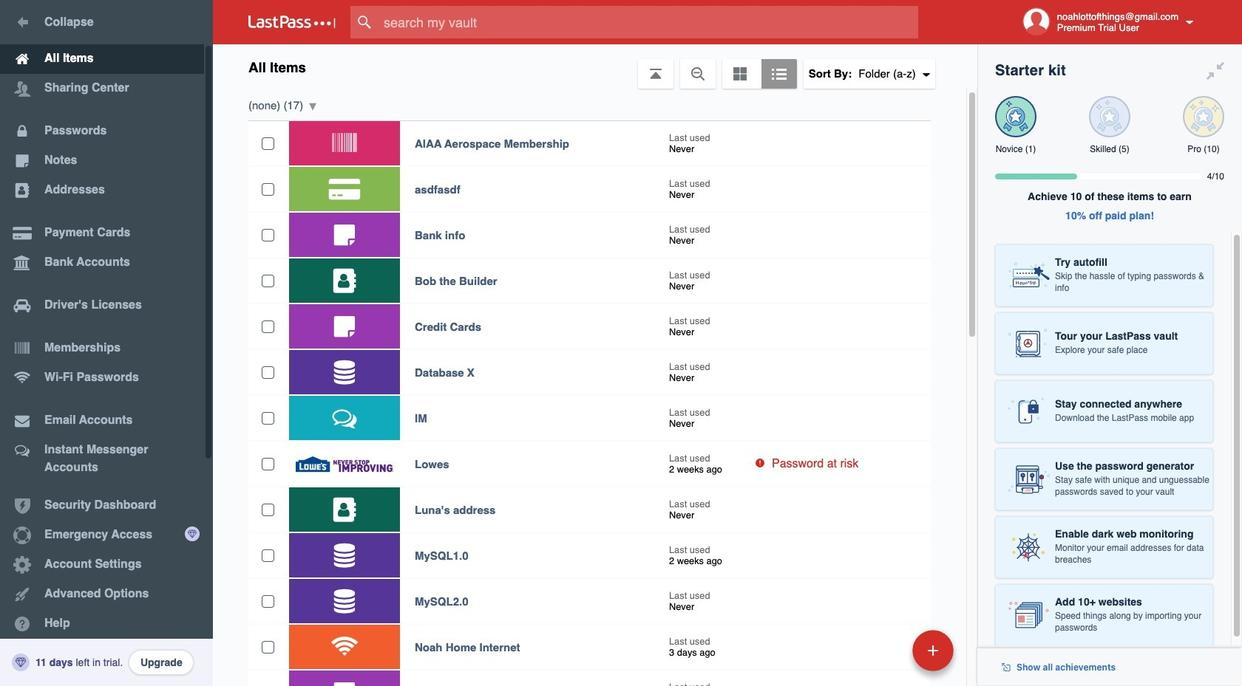 Task type: locate. For each thing, give the bounding box(es) containing it.
new item navigation
[[811, 626, 963, 687]]

new item element
[[811, 630, 959, 672]]

lastpass image
[[248, 16, 336, 29]]



Task type: describe. For each thing, give the bounding box(es) containing it.
main navigation navigation
[[0, 0, 213, 687]]

Search search field
[[350, 6, 941, 38]]

search my vault text field
[[350, 6, 941, 38]]

vault options navigation
[[213, 44, 977, 89]]



